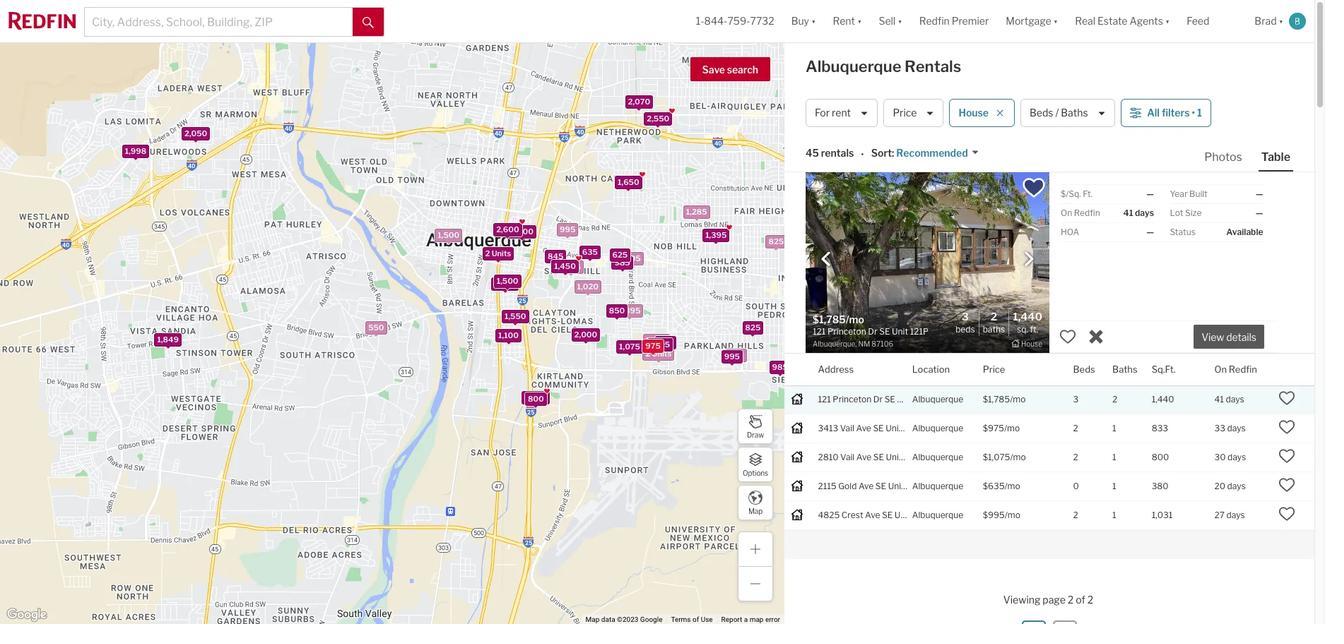 Task type: describe. For each thing, give the bounding box(es) containing it.
/mo for $975
[[1004, 423, 1020, 434]]

1 for 800
[[1113, 452, 1117, 463]]

days for 380
[[1228, 481, 1246, 492]]

1,650
[[618, 177, 640, 187]]

map button
[[738, 486, 773, 521]]

options button
[[738, 447, 773, 483]]

0 horizontal spatial of
[[693, 616, 699, 624]]

380
[[1152, 481, 1169, 492]]

2 horizontal spatial baths
[[1113, 364, 1138, 375]]

$635 /mo
[[983, 481, 1021, 492]]

/mo for $1,075
[[1010, 452, 1026, 463]]

buy
[[791, 15, 809, 27]]

0 horizontal spatial on
[[1061, 208, 1072, 218]]

1 horizontal spatial 2,550
[[647, 113, 670, 123]]

1,285
[[686, 207, 707, 217]]

feed button
[[1179, 0, 1246, 42]]

▾ inside real estate agents ▾ link
[[1166, 15, 1170, 27]]

details
[[1227, 332, 1257, 344]]

user photo image
[[1289, 13, 1306, 30]]

$1,075
[[983, 452, 1010, 463]]

33
[[1215, 423, 1226, 434]]

:
[[892, 147, 894, 159]]

location button
[[912, 354, 950, 386]]

albuquerque down location button
[[912, 394, 964, 405]]

rent
[[832, 107, 851, 119]]

1 horizontal spatial 41
[[1215, 394, 1224, 405]]

draw
[[747, 431, 764, 439]]

1 vertical spatial 1,395
[[619, 306, 641, 316]]

2,070
[[628, 97, 651, 107]]

$/sq. ft.
[[1061, 189, 1093, 199]]

/
[[1056, 107, 1059, 119]]

City, Address, School, Building, ZIP search field
[[85, 8, 353, 36]]

photos
[[1205, 151, 1243, 164]]

sq.ft.
[[1152, 364, 1176, 375]]

0 horizontal spatial redfin
[[919, 15, 950, 27]]

850
[[609, 306, 625, 316]]

table
[[1262, 151, 1291, 164]]

address
[[818, 364, 854, 375]]

available
[[1227, 227, 1264, 238]]

1,020
[[577, 282, 599, 291]]

agents
[[1130, 15, 1163, 27]]

1 horizontal spatial 2 units
[[646, 349, 672, 359]]

sell
[[879, 15, 896, 27]]

1,100
[[498, 330, 519, 340]]

ave for 2115
[[859, 481, 874, 492]]

©2023
[[617, 616, 639, 624]]

1,998
[[125, 146, 146, 156]]

viewing page 2 of 2
[[1004, 594, 1094, 606]]

options
[[743, 469, 768, 477]]

dr
[[874, 394, 883, 405]]

121 princeton dr se unit 121princeto
[[818, 394, 972, 405]]

0 vertical spatial 825
[[769, 236, 784, 246]]

/mo for $635
[[1005, 481, 1021, 492]]

0 horizontal spatial 995
[[560, 224, 576, 234]]

use
[[701, 616, 713, 624]]

google image
[[4, 607, 50, 625]]

crest
[[842, 510, 863, 521]]

gold
[[839, 481, 857, 492]]

— for size
[[1256, 208, 1264, 218]]

4
[[913, 510, 918, 521]]

1 for 380
[[1113, 481, 1117, 492]]

albuquerque down rent ▾ button
[[806, 57, 902, 76]]

lot size
[[1170, 208, 1202, 218]]

1,031
[[1152, 510, 1173, 521]]

hoa
[[1061, 227, 1080, 238]]

days for 833
[[1227, 423, 1246, 434]]

for rent
[[815, 107, 851, 119]]

redfin premier button
[[911, 0, 998, 42]]

1,440 sq. ft.
[[1013, 311, 1043, 335]]

save search
[[702, 64, 758, 76]]

— left status
[[1147, 227, 1154, 238]]

sort :
[[871, 147, 894, 159]]

1,849
[[157, 335, 179, 345]]

1 vertical spatial 2,550
[[525, 393, 547, 403]]

buy ▾ button
[[783, 0, 825, 42]]

draw button
[[738, 409, 773, 445]]

se for unita
[[873, 452, 884, 463]]

data
[[601, 616, 615, 624]]

3 for 3
[[1073, 394, 1079, 405]]

• for all filters • 1
[[1192, 107, 1195, 119]]

redfin premier
[[919, 15, 989, 27]]

map
[[750, 616, 764, 624]]

2 vertical spatial redfin
[[1229, 364, 1257, 375]]

• for 45 rentals •
[[861, 148, 864, 160]]

albuquerque up unitc at the bottom right of the page
[[912, 452, 964, 463]]

45 rentals •
[[806, 147, 864, 160]]

▾ for rent ▾
[[857, 15, 862, 27]]

size
[[1185, 208, 1202, 218]]

1,195
[[650, 340, 670, 350]]

se for 121princeto
[[885, 394, 896, 405]]

recommended button
[[894, 147, 980, 160]]

albuquerque down unitc at the bottom right of the page
[[912, 510, 964, 521]]

favorite this home image for 1,031
[[1279, 506, 1296, 523]]

view details button
[[1194, 325, 1265, 349]]

1,095
[[646, 335, 667, 345]]

map for map data ©2023 google
[[586, 616, 600, 624]]

favorite this home image for 833
[[1279, 419, 1296, 436]]

/mo for $1,785
[[1010, 394, 1026, 405]]

0 horizontal spatial 41
[[1124, 208, 1134, 218]]

2,600
[[496, 224, 519, 234]]

vail for 3413
[[840, 423, 855, 434]]

report a map error
[[721, 616, 780, 624]]

0 horizontal spatial price
[[893, 107, 917, 119]]

remove x-out image
[[1088, 329, 1105, 346]]

sq.
[[1017, 324, 1028, 335]]

0 horizontal spatial price button
[[884, 99, 944, 127]]

sq.ft. button
[[1152, 354, 1176, 386]]

page
[[1043, 594, 1066, 606]]

$/sq.
[[1061, 189, 1081, 199]]

location
[[912, 364, 950, 375]]

— for ft.
[[1147, 189, 1154, 199]]

1,075
[[619, 342, 640, 352]]

800 inside map region
[[528, 394, 544, 404]]

google
[[640, 616, 663, 624]]

days for 1,440
[[1226, 394, 1245, 405]]

625
[[613, 250, 628, 260]]

1 horizontal spatial 995
[[724, 352, 740, 362]]

sell ▾ button
[[870, 0, 911, 42]]

1 vertical spatial redfin
[[1074, 208, 1100, 218]]

se for unitc
[[876, 481, 886, 492]]



Task type: vqa. For each thing, say whether or not it's contained in the screenshot.


Task type: locate. For each thing, give the bounding box(es) containing it.
1 vertical spatial 41 days
[[1215, 394, 1245, 405]]

map down options
[[749, 507, 763, 516]]

0 vertical spatial units
[[492, 248, 511, 258]]

0 vertical spatial map
[[749, 507, 763, 516]]

1,440 up 833
[[1152, 394, 1175, 405]]

▾
[[812, 15, 816, 27], [857, 15, 862, 27], [898, 15, 902, 27], [1054, 15, 1058, 27], [1166, 15, 1170, 27], [1279, 15, 1284, 27]]

0 vertical spatial 2,550
[[647, 113, 670, 123]]

▾ right sell
[[898, 15, 902, 27]]

unit left unita
[[886, 452, 902, 463]]

▾ for buy ▾
[[812, 15, 816, 27]]

map inside "button"
[[749, 507, 763, 516]]

$975 /mo
[[983, 423, 1020, 434]]

beds for beds / baths
[[1030, 107, 1054, 119]]

of left use
[[693, 616, 699, 624]]

1 vertical spatial of
[[693, 616, 699, 624]]

2,400
[[511, 227, 534, 236]]

unit for 121princeto
[[897, 394, 914, 405]]

0 horizontal spatial map
[[586, 616, 600, 624]]

redfin down details
[[1229, 364, 1257, 375]]

$975
[[983, 423, 1004, 434]]

favorite this home image
[[1279, 390, 1296, 407], [1279, 448, 1296, 465], [1279, 477, 1296, 494]]

terms of use link
[[671, 616, 713, 624]]

price up the $1,785
[[983, 364, 1005, 375]]

1 vertical spatial on redfin
[[1215, 364, 1257, 375]]

0 vertical spatial 1,500
[[438, 230, 460, 240]]

beds inside beds / baths button
[[1030, 107, 1054, 119]]

1 horizontal spatial of
[[1076, 594, 1086, 606]]

30 days
[[1215, 452, 1246, 463]]

mortgage
[[1006, 15, 1052, 27]]

0 vertical spatial 1,395
[[706, 230, 727, 240]]

rent ▾ button
[[833, 0, 862, 42]]

1-844-759-7732 link
[[696, 15, 775, 27]]

1 vertical spatial units
[[652, 349, 672, 359]]

redfin left premier
[[919, 15, 950, 27]]

favorite this home image
[[1060, 329, 1077, 346], [1279, 419, 1296, 436], [1279, 506, 1296, 523]]

1,395 down 1,285 on the top right of page
[[706, 230, 727, 240]]

41 days up 33 days
[[1215, 394, 1245, 405]]

/mo down $1,075 /mo
[[1005, 481, 1021, 492]]

— down table 'button'
[[1256, 189, 1264, 199]]

albuquerque down unita
[[912, 481, 964, 492]]

30
[[1215, 452, 1226, 463]]

ave
[[856, 423, 871, 434], [857, 452, 872, 463], [859, 481, 874, 492], [865, 510, 880, 521]]

0 horizontal spatial baths
[[983, 324, 1005, 335]]

1 horizontal spatial 1,440
[[1152, 394, 1175, 405]]

days for 800
[[1228, 452, 1246, 463]]

1,440 for 1,440
[[1152, 394, 1175, 405]]

▾ inside rent ▾ dropdown button
[[857, 15, 862, 27]]

vail right 3413
[[840, 423, 855, 434]]

2,050
[[184, 128, 207, 138]]

beds for beds button
[[1073, 364, 1095, 375]]

3 ▾ from the left
[[898, 15, 902, 27]]

0 vertical spatial on
[[1061, 208, 1072, 218]]

▾ right 'buy'
[[812, 15, 816, 27]]

845
[[548, 251, 564, 261]]

on redfin button
[[1215, 354, 1257, 386]]

985 left the address
[[772, 362, 788, 372]]

0 horizontal spatial 2,550
[[525, 393, 547, 403]]

1 vertical spatial 1,500
[[497, 276, 519, 286]]

1 inside button
[[1197, 107, 1202, 119]]

1 vertical spatial 800
[[1152, 452, 1169, 463]]

1 horizontal spatial •
[[1192, 107, 1195, 119]]

2 units
[[485, 248, 511, 258], [646, 349, 672, 359]]

beds down the remove x-out image
[[1073, 364, 1095, 375]]

for rent button
[[806, 99, 878, 127]]

1 vertical spatial beds
[[956, 324, 975, 335]]

/mo
[[1010, 394, 1026, 405], [1004, 423, 1020, 434], [1010, 452, 1026, 463], [1005, 481, 1021, 492], [1005, 510, 1021, 521]]

favorite button checkbox
[[1022, 176, 1046, 200]]

1 ▾ from the left
[[812, 15, 816, 27]]

favorite this home image right the 27 days
[[1279, 506, 1296, 523]]

1 vertical spatial price
[[983, 364, 1005, 375]]

0 horizontal spatial 41 days
[[1124, 208, 1154, 218]]

baths right / at the top right
[[1061, 107, 1088, 119]]

all
[[1147, 107, 1160, 119]]

estate
[[1098, 15, 1128, 27]]

▾ right agents
[[1166, 15, 1170, 27]]

950
[[728, 350, 744, 360]]

ft. inside 1,440 sq. ft.
[[1030, 324, 1039, 335]]

0 vertical spatial on redfin
[[1061, 208, 1100, 218]]

0 horizontal spatial beds
[[956, 324, 975, 335]]

ave for 2810
[[857, 452, 872, 463]]

se down dr
[[873, 423, 884, 434]]

feed
[[1187, 15, 1210, 27]]

favorite this home image right 33 days
[[1279, 419, 1296, 436]]

days right 30
[[1228, 452, 1246, 463]]

1 horizontal spatial price button
[[983, 354, 1005, 386]]

price button
[[884, 99, 944, 127], [983, 354, 1005, 386]]

unita
[[904, 452, 930, 463]]

rent
[[833, 15, 855, 27]]

on inside button
[[1215, 364, 1227, 375]]

• inside 45 rentals •
[[861, 148, 864, 160]]

map left data
[[586, 616, 600, 624]]

/mo down '$635 /mo'
[[1005, 510, 1021, 521]]

se for 01
[[873, 423, 884, 434]]

1 vertical spatial 1,440
[[1152, 394, 1175, 405]]

favorite this home image for 20 days
[[1279, 477, 1296, 494]]

$1,785 /mo
[[983, 394, 1026, 405]]

2 units down 970 on the bottom of the page
[[646, 349, 672, 359]]

1 horizontal spatial price
[[983, 364, 1005, 375]]

baths inside button
[[1061, 107, 1088, 119]]

view
[[1202, 332, 1224, 344]]

1 vertical spatial 41
[[1215, 394, 1224, 405]]

se up "2115 gold ave se unit unitc" on the right bottom of the page
[[873, 452, 884, 463]]

$1,075 /mo
[[983, 452, 1026, 463]]

▾ right mortgage
[[1054, 15, 1058, 27]]

status
[[1170, 227, 1196, 238]]

1 horizontal spatial 41 days
[[1215, 394, 1245, 405]]

0 horizontal spatial on redfin
[[1061, 208, 1100, 218]]

1,395 up 1,075
[[619, 306, 641, 316]]

0 horizontal spatial 1,440
[[1013, 311, 1043, 324]]

a
[[744, 616, 748, 624]]

▾ inside sell ▾ dropdown button
[[898, 15, 902, 27]]

of right the page
[[1076, 594, 1086, 606]]

map data ©2023 google
[[586, 616, 663, 624]]

$1,785
[[983, 394, 1010, 405]]

• right filters
[[1192, 107, 1195, 119]]

1 vertical spatial vail
[[841, 452, 855, 463]]

▾ for brad ▾
[[1279, 15, 1284, 27]]

2 vertical spatial favorite this home image
[[1279, 477, 1296, 494]]

1
[[1197, 107, 1202, 119], [1113, 423, 1117, 434], [1113, 452, 1117, 463], [1113, 481, 1117, 492], [1113, 510, 1117, 521]]

beds
[[1030, 107, 1054, 119], [956, 324, 975, 335], [1073, 364, 1095, 375]]

ave up the 2810 vail ave se unit unita
[[856, 423, 871, 434]]

ave for 4825
[[865, 510, 880, 521]]

photo of 121 princeton dr se unit 121princeto, albuquerque, nm 87106 image
[[806, 172, 1050, 353]]

days right 27
[[1227, 510, 1245, 521]]

— for built
[[1256, 189, 1264, 199]]

real estate agents ▾
[[1075, 15, 1170, 27]]

1,440 for 1,440 sq. ft.
[[1013, 311, 1043, 324]]

0 vertical spatial redfin
[[919, 15, 950, 27]]

2115 gold ave se unit unitc
[[818, 481, 932, 492]]

1 vertical spatial map
[[586, 616, 600, 624]]

▾ right rent
[[857, 15, 862, 27]]

favorite this home image for 30 days
[[1279, 448, 1296, 465]]

unit for unitc
[[888, 481, 905, 492]]

2 baths
[[983, 311, 1005, 335]]

on redfin down details
[[1215, 364, 1257, 375]]

2 units down 2,600
[[485, 248, 511, 258]]

/mo up $1,075 /mo
[[1004, 423, 1020, 434]]

baths
[[1061, 107, 1088, 119], [983, 324, 1005, 335], [1113, 364, 1138, 375]]

4825 crest ave se unit 4 albuquerque
[[818, 510, 964, 521]]

unit for 01
[[886, 423, 902, 434]]

1-844-759-7732
[[696, 15, 775, 27]]

1 horizontal spatial 1,395
[[706, 230, 727, 240]]

on down the view
[[1215, 364, 1227, 375]]

days right 33
[[1227, 423, 1246, 434]]

2 horizontal spatial beds
[[1073, 364, 1095, 375]]

121
[[818, 394, 831, 405]]

0 vertical spatial price
[[893, 107, 917, 119]]

buy ▾
[[791, 15, 816, 27]]

0 vertical spatial 41
[[1124, 208, 1134, 218]]

$995 /mo
[[983, 510, 1021, 521]]

unit left 01
[[886, 423, 902, 434]]

report a map error link
[[721, 616, 780, 624]]

3 inside 3 beds
[[962, 311, 969, 324]]

ft. right $/sq.
[[1083, 189, 1093, 199]]

550
[[368, 323, 384, 333]]

3 left 2 baths
[[962, 311, 969, 324]]

0
[[1073, 481, 1079, 492]]

0 horizontal spatial 1,395
[[619, 306, 641, 316]]

— left year
[[1147, 189, 1154, 199]]

1 horizontal spatial 985
[[772, 362, 788, 372]]

1 vertical spatial •
[[861, 148, 864, 160]]

1,440 up sq.
[[1013, 311, 1043, 324]]

photos button
[[1202, 150, 1259, 170]]

1,000
[[494, 279, 516, 289]]

built
[[1190, 189, 1208, 199]]

121princeto
[[915, 394, 972, 405]]

unit left unitc at the bottom right of the page
[[888, 481, 905, 492]]

vail right 2810
[[841, 452, 855, 463]]

▾ inside mortgage ▾ dropdown button
[[1054, 15, 1058, 27]]

41 up 33
[[1215, 394, 1224, 405]]

1 vertical spatial 3
[[1073, 394, 1079, 405]]

0 vertical spatial 800
[[528, 394, 544, 404]]

0 horizontal spatial 825
[[745, 323, 761, 333]]

se right dr
[[885, 394, 896, 405]]

0 horizontal spatial 985
[[615, 258, 630, 268]]

ft.
[[1083, 189, 1093, 199], [1030, 324, 1039, 335]]

0 vertical spatial favorite this home image
[[1060, 329, 1077, 346]]

view details
[[1202, 332, 1257, 344]]

/mo up '$635 /mo'
[[1010, 452, 1026, 463]]

favorite this home image for 41 days
[[1279, 390, 1296, 407]]

▾ for sell ▾
[[898, 15, 902, 27]]

favorite this home image left the remove x-out image
[[1060, 329, 1077, 346]]

days for 1,031
[[1227, 510, 1245, 521]]

3 for 3 beds
[[962, 311, 969, 324]]

1 horizontal spatial 1,500
[[497, 276, 519, 286]]

se down the 2810 vail ave se unit unita
[[876, 481, 886, 492]]

/mo for $995
[[1005, 510, 1021, 521]]

• inside button
[[1192, 107, 1195, 119]]

error
[[766, 616, 780, 624]]

baths left sq.
[[983, 324, 1005, 335]]

ave up "2115 gold ave se unit unitc" on the right bottom of the page
[[857, 452, 872, 463]]

41 days left lot
[[1124, 208, 1154, 218]]

1 vertical spatial baths
[[983, 324, 1005, 335]]

se for 4
[[882, 510, 893, 521]]

41 days
[[1124, 208, 1154, 218], [1215, 394, 1245, 405]]

$635
[[983, 481, 1005, 492]]

01
[[904, 423, 914, 434]]

27
[[1215, 510, 1225, 521]]

viewing
[[1004, 594, 1041, 606]]

1 vertical spatial 985
[[772, 362, 788, 372]]

1 vertical spatial 995
[[724, 352, 740, 362]]

2 ▾ from the left
[[857, 15, 862, 27]]

0 vertical spatial price button
[[884, 99, 944, 127]]

se left the 4
[[882, 510, 893, 521]]

2 favorite this home image from the top
[[1279, 448, 1296, 465]]

ave for 3413
[[856, 423, 871, 434]]

on redfin down $/sq. ft. in the right top of the page
[[1061, 208, 1100, 218]]

2 vertical spatial beds
[[1073, 364, 1095, 375]]

days up 33 days
[[1226, 394, 1245, 405]]

1 vertical spatial favorite this home image
[[1279, 448, 1296, 465]]

map region
[[0, 0, 821, 625]]

price button up recommended
[[884, 99, 944, 127]]

1,500 left 2,600
[[438, 230, 460, 240]]

• left the 'sort'
[[861, 148, 864, 160]]

2 inside 2 baths
[[991, 311, 998, 324]]

rentals
[[905, 57, 962, 76]]

2810 vail ave se unit unita
[[818, 452, 930, 463]]

1 for 833
[[1113, 423, 1117, 434]]

buy ▾ button
[[791, 0, 816, 42]]

▾ right brad
[[1279, 15, 1284, 27]]

3 favorite this home image from the top
[[1279, 477, 1296, 494]]

remove house image
[[996, 109, 1005, 117]]

real estate agents ▾ link
[[1075, 0, 1170, 42]]

0 horizontal spatial units
[[492, 248, 511, 258]]

985 up "850"
[[615, 258, 630, 268]]

3413
[[818, 423, 839, 434]]

unit for unita
[[886, 452, 902, 463]]

0 vertical spatial 995
[[560, 224, 576, 234]]

albuquerque down 121princeto
[[912, 423, 964, 434]]

1 vertical spatial favorite this home image
[[1279, 419, 1296, 436]]

house button
[[950, 99, 1015, 127]]

units down 2,600
[[492, 248, 511, 258]]

sell ▾ button
[[879, 0, 902, 42]]

0 horizontal spatial 1,500
[[438, 230, 460, 240]]

ft. right sq.
[[1030, 324, 1039, 335]]

0 vertical spatial 1,440
[[1013, 311, 1043, 324]]

beds left / at the top right
[[1030, 107, 1054, 119]]

beds left 2 baths
[[956, 324, 975, 335]]

unit for 4
[[895, 510, 911, 521]]

833
[[1152, 423, 1168, 434]]

1 favorite this home image from the top
[[1279, 390, 1296, 407]]

1 vertical spatial 2 units
[[646, 349, 672, 359]]

1 vertical spatial on
[[1215, 364, 1227, 375]]

real
[[1075, 15, 1096, 27]]

vail for 2810
[[841, 452, 855, 463]]

0 vertical spatial vail
[[840, 423, 855, 434]]

6 ▾ from the left
[[1279, 15, 1284, 27]]

recommended
[[897, 147, 968, 159]]

ave right crest
[[865, 510, 880, 521]]

1 horizontal spatial beds
[[1030, 107, 1054, 119]]

days right 20 on the right bottom of page
[[1228, 481, 1246, 492]]

se
[[885, 394, 896, 405], [873, 423, 884, 434], [873, 452, 884, 463], [876, 481, 886, 492], [882, 510, 893, 521]]

report
[[721, 616, 742, 624]]

submit search image
[[363, 17, 374, 28]]

1,500 up 1,550
[[497, 276, 519, 286]]

0 vertical spatial ft.
[[1083, 189, 1093, 199]]

2 vertical spatial favorite this home image
[[1279, 506, 1296, 523]]

previous button image
[[819, 252, 833, 266]]

4 ▾ from the left
[[1054, 15, 1058, 27]]

map for map
[[749, 507, 763, 516]]

days left lot
[[1135, 208, 1154, 218]]

0 horizontal spatial 2 units
[[485, 248, 511, 258]]

0 vertical spatial favorite this home image
[[1279, 390, 1296, 407]]

0 vertical spatial baths
[[1061, 107, 1088, 119]]

2 horizontal spatial redfin
[[1229, 364, 1257, 375]]

on up hoa
[[1061, 208, 1072, 218]]

0 vertical spatial beds
[[1030, 107, 1054, 119]]

heading
[[813, 313, 928, 350]]

1 vertical spatial 825
[[745, 323, 761, 333]]

•
[[1192, 107, 1195, 119], [861, 148, 864, 160]]

0 vertical spatial 3
[[962, 311, 969, 324]]

unit right dr
[[897, 394, 914, 405]]

next button image
[[1022, 252, 1036, 266]]

1 vertical spatial price button
[[983, 354, 1005, 386]]

/mo up $975 /mo
[[1010, 394, 1026, 405]]

0 vertical spatial •
[[1192, 107, 1195, 119]]

1 horizontal spatial map
[[749, 507, 763, 516]]

▾ inside buy ▾ dropdown button
[[812, 15, 816, 27]]

redfin down $/sq. ft. in the right top of the page
[[1074, 208, 1100, 218]]

units down 970 on the bottom of the page
[[652, 349, 672, 359]]

beds / baths
[[1030, 107, 1088, 119]]

days
[[1135, 208, 1154, 218], [1226, 394, 1245, 405], [1227, 423, 1246, 434], [1228, 452, 1246, 463], [1228, 481, 1246, 492], [1227, 510, 1245, 521]]

ave right gold
[[859, 481, 874, 492]]

5 ▾ from the left
[[1166, 15, 1170, 27]]

1 horizontal spatial units
[[652, 349, 672, 359]]

filters
[[1162, 107, 1190, 119]]

3 down beds button
[[1073, 394, 1079, 405]]

0 vertical spatial 985
[[615, 258, 630, 268]]

0 vertical spatial 2 units
[[485, 248, 511, 258]]

759-
[[728, 15, 750, 27]]

▾ for mortgage ▾
[[1054, 15, 1058, 27]]

0 horizontal spatial 3
[[962, 311, 969, 324]]

$995
[[983, 510, 1005, 521]]

unit left the 4
[[895, 510, 911, 521]]

1,550
[[505, 312, 526, 321]]

0 horizontal spatial 800
[[528, 394, 544, 404]]

0 vertical spatial of
[[1076, 594, 1086, 606]]

970
[[658, 337, 674, 347]]

1 horizontal spatial redfin
[[1074, 208, 1100, 218]]

1,595
[[620, 254, 641, 264]]

baths left 'sq.ft.' on the right of page
[[1113, 364, 1138, 375]]

unitc
[[906, 481, 932, 492]]

1 for 1,031
[[1113, 510, 1117, 521]]

41 left lot
[[1124, 208, 1134, 218]]

— up the available
[[1256, 208, 1264, 218]]

2115
[[818, 481, 837, 492]]

1 horizontal spatial 825
[[769, 236, 784, 246]]

beds / baths button
[[1021, 99, 1116, 127]]

3
[[962, 311, 969, 324], [1073, 394, 1079, 405]]

price up the : at the top
[[893, 107, 917, 119]]

2 vertical spatial baths
[[1113, 364, 1138, 375]]

1 horizontal spatial 3
[[1073, 394, 1079, 405]]

lot
[[1170, 208, 1184, 218]]

0 horizontal spatial •
[[861, 148, 864, 160]]

price button up the $1,785
[[983, 354, 1005, 386]]

favorite button image
[[1022, 176, 1046, 200]]

0 vertical spatial 41 days
[[1124, 208, 1154, 218]]



